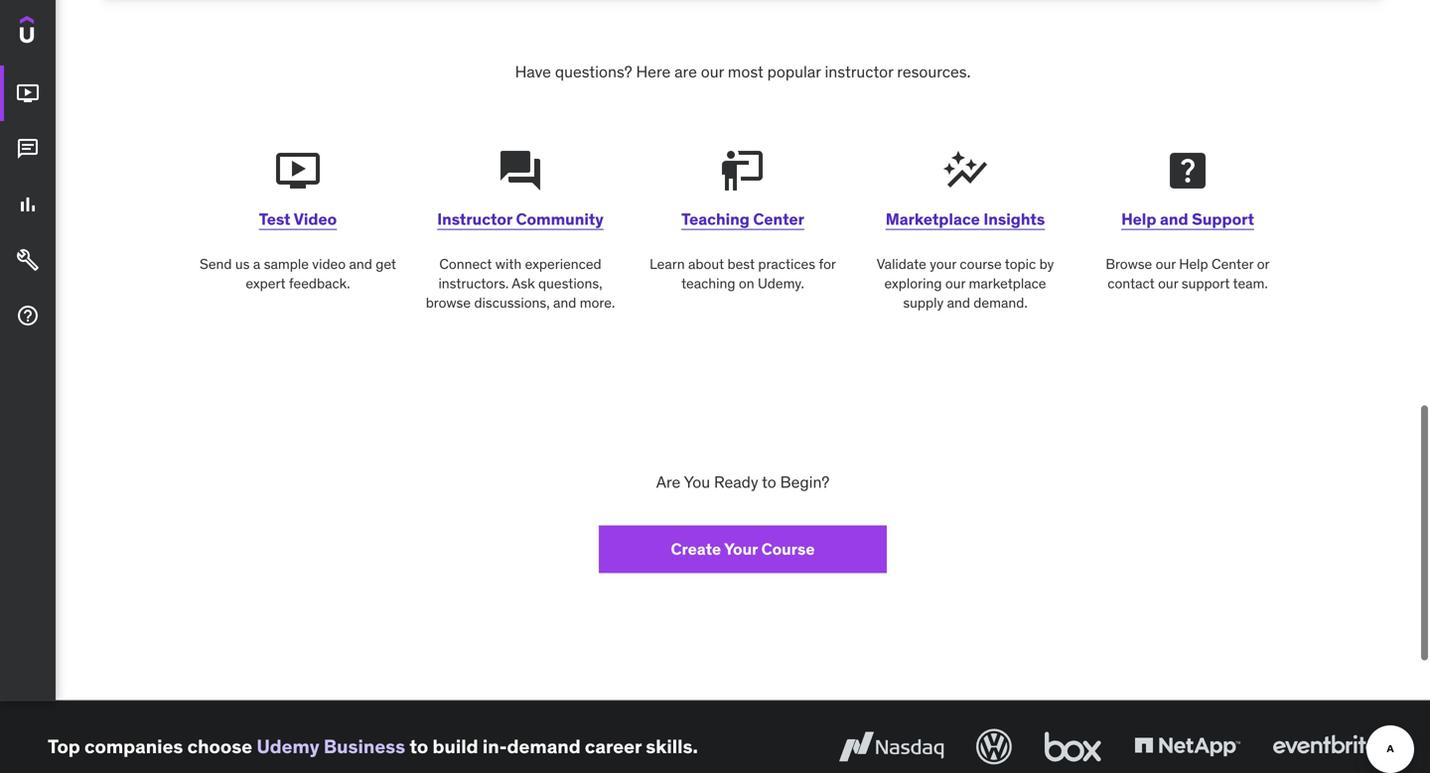 Task type: describe. For each thing, give the bounding box(es) containing it.
learn about best practices for teaching on udemy.
[[650, 255, 836, 292]]

begin?
[[780, 472, 830, 493]]

udemy
[[257, 735, 320, 759]]

netapp image
[[1130, 726, 1245, 769]]

2 medium image from the top
[[16, 193, 40, 217]]

browse
[[426, 294, 471, 312]]

1 vertical spatial to
[[410, 735, 428, 759]]

companies
[[84, 735, 183, 759]]

more.
[[580, 294, 615, 312]]

discussions,
[[474, 294, 550, 312]]

resources.
[[897, 62, 971, 82]]

volkswagen image
[[973, 726, 1016, 769]]

supply
[[903, 294, 944, 312]]

instructor community
[[437, 209, 604, 229]]

marketplace insights
[[886, 209, 1045, 229]]

have
[[515, 62, 551, 82]]

send
[[200, 255, 232, 273]]

our right contact
[[1158, 275, 1179, 292]]

teaching center
[[682, 209, 805, 229]]

best
[[728, 255, 755, 273]]

3 medium image from the top
[[16, 304, 40, 328]]

demand
[[507, 735, 581, 759]]

practices
[[758, 255, 816, 273]]

teaching
[[682, 275, 736, 292]]

instructors.
[[439, 275, 509, 292]]

course
[[960, 255, 1002, 273]]

support
[[1192, 209, 1255, 229]]

ask
[[512, 275, 535, 292]]

0 horizontal spatial center
[[753, 209, 805, 229]]

validate
[[877, 255, 927, 273]]

a
[[253, 255, 261, 273]]

top
[[48, 735, 80, 759]]

create
[[671, 539, 721, 560]]

create your course link
[[599, 526, 887, 574]]

feedback.
[[289, 275, 350, 292]]

our right the are
[[701, 62, 724, 82]]

1 medium image from the top
[[16, 137, 40, 161]]

box image
[[1040, 726, 1107, 769]]

team.
[[1233, 275, 1268, 292]]

our right browse
[[1156, 255, 1176, 273]]

course
[[762, 539, 815, 560]]

build
[[433, 735, 478, 759]]

us
[[235, 255, 250, 273]]

udemy business link
[[257, 735, 405, 759]]

instructor
[[825, 62, 893, 82]]

instructor
[[437, 209, 512, 229]]

or
[[1257, 255, 1270, 273]]

learn
[[650, 255, 685, 273]]

connect with experienced instructors. ask questions, browse discussions, and more.
[[426, 255, 615, 312]]

teaching
[[682, 209, 750, 229]]

video
[[294, 209, 337, 229]]

popular
[[767, 62, 821, 82]]

community
[[516, 209, 604, 229]]

nasdaq image
[[834, 726, 949, 769]]

and inside connect with experienced instructors. ask questions, browse discussions, and more.
[[553, 294, 576, 312]]

0 horizontal spatial help
[[1122, 209, 1157, 229]]

your
[[724, 539, 758, 560]]

validate your course topic by exploring our marketplace supply and demand.
[[877, 255, 1054, 312]]

and left support
[[1160, 209, 1189, 229]]

0 vertical spatial to
[[762, 472, 777, 493]]

and inside validate your course topic by exploring our marketplace supply and demand.
[[947, 294, 970, 312]]

udemy image
[[20, 16, 110, 50]]

topic
[[1005, 255, 1036, 273]]

create your course
[[671, 539, 815, 560]]



Task type: locate. For each thing, give the bounding box(es) containing it.
here
[[636, 62, 671, 82]]

1 vertical spatial help
[[1179, 255, 1209, 273]]

1 vertical spatial center
[[1212, 255, 1254, 273]]

choose
[[187, 735, 252, 759]]

test video
[[259, 209, 337, 229]]

1 horizontal spatial help
[[1179, 255, 1209, 273]]

send us a sample video and get expert feedback.
[[200, 255, 396, 292]]

support
[[1182, 275, 1230, 292]]

about
[[688, 255, 724, 273]]

udemy.
[[758, 275, 805, 292]]

sample
[[264, 255, 309, 273]]

with
[[495, 255, 522, 273]]

help up browse
[[1122, 209, 1157, 229]]

skills.
[[646, 735, 698, 759]]

demand.
[[974, 294, 1028, 312]]

1 horizontal spatial to
[[762, 472, 777, 493]]

career
[[585, 735, 642, 759]]

and left the get
[[349, 255, 372, 273]]

1 medium image from the top
[[16, 82, 40, 105]]

are
[[656, 472, 681, 493]]

connect
[[439, 255, 492, 273]]

to right the ready at the bottom
[[762, 472, 777, 493]]

marketplace
[[969, 275, 1047, 292]]

to
[[762, 472, 777, 493], [410, 735, 428, 759]]

help up "support"
[[1179, 255, 1209, 273]]

are
[[675, 62, 697, 82]]

top companies choose udemy business to build in-demand career skills.
[[48, 735, 698, 759]]

center up practices
[[753, 209, 805, 229]]

and
[[1160, 209, 1189, 229], [349, 255, 372, 273], [553, 294, 576, 312], [947, 294, 970, 312]]

1 horizontal spatial center
[[1212, 255, 1254, 273]]

most
[[728, 62, 764, 82]]

0 horizontal spatial to
[[410, 735, 428, 759]]

and inside send us a sample video and get expert feedback.
[[349, 255, 372, 273]]

0 vertical spatial center
[[753, 209, 805, 229]]

exploring
[[885, 275, 942, 292]]

test
[[259, 209, 291, 229]]

contact
[[1108, 275, 1155, 292]]

to left build
[[410, 735, 428, 759]]

your
[[930, 255, 957, 273]]

0 vertical spatial help
[[1122, 209, 1157, 229]]

in-
[[483, 735, 507, 759]]

center
[[753, 209, 805, 229], [1212, 255, 1254, 273]]

our inside validate your course topic by exploring our marketplace supply and demand.
[[946, 275, 966, 292]]

0 vertical spatial medium image
[[16, 82, 40, 105]]

help
[[1122, 209, 1157, 229], [1179, 255, 1209, 273]]

have questions? here are our most popular instructor resources.
[[515, 62, 971, 82]]

insights
[[984, 209, 1045, 229]]

our
[[701, 62, 724, 82], [1156, 255, 1176, 273], [946, 275, 966, 292], [1158, 275, 1179, 292]]

by
[[1040, 255, 1054, 273]]

center inside browse our help center or contact our support team.
[[1212, 255, 1254, 273]]

medium image
[[16, 137, 40, 161], [16, 193, 40, 217]]

are you ready to begin?
[[656, 472, 830, 493]]

medium image
[[16, 82, 40, 105], [16, 249, 40, 272], [16, 304, 40, 328]]

get
[[376, 255, 396, 273]]

experienced
[[525, 255, 602, 273]]

questions,
[[538, 275, 603, 292]]

help and support
[[1122, 209, 1255, 229]]

questions?
[[555, 62, 632, 82]]

0 vertical spatial medium image
[[16, 137, 40, 161]]

center up team.
[[1212, 255, 1254, 273]]

on
[[739, 275, 755, 292]]

marketplace
[[886, 209, 980, 229]]

video
[[312, 255, 346, 273]]

1 vertical spatial medium image
[[16, 249, 40, 272]]

2 medium image from the top
[[16, 249, 40, 272]]

2 vertical spatial medium image
[[16, 304, 40, 328]]

1 vertical spatial medium image
[[16, 193, 40, 217]]

and down questions,
[[553, 294, 576, 312]]

our down your
[[946, 275, 966, 292]]

eventbrite image
[[1269, 726, 1383, 769]]

browse our help center or contact our support team.
[[1106, 255, 1270, 292]]

ready
[[714, 472, 759, 493]]

you
[[684, 472, 710, 493]]

expert
[[246, 275, 286, 292]]

and right supply
[[947, 294, 970, 312]]

business
[[324, 735, 405, 759]]

help inside browse our help center or contact our support team.
[[1179, 255, 1209, 273]]

browse
[[1106, 255, 1153, 273]]

for
[[819, 255, 836, 273]]



Task type: vqa. For each thing, say whether or not it's contained in the screenshot.
"Learn C# Programming (In Ten Easy Steps)"
no



